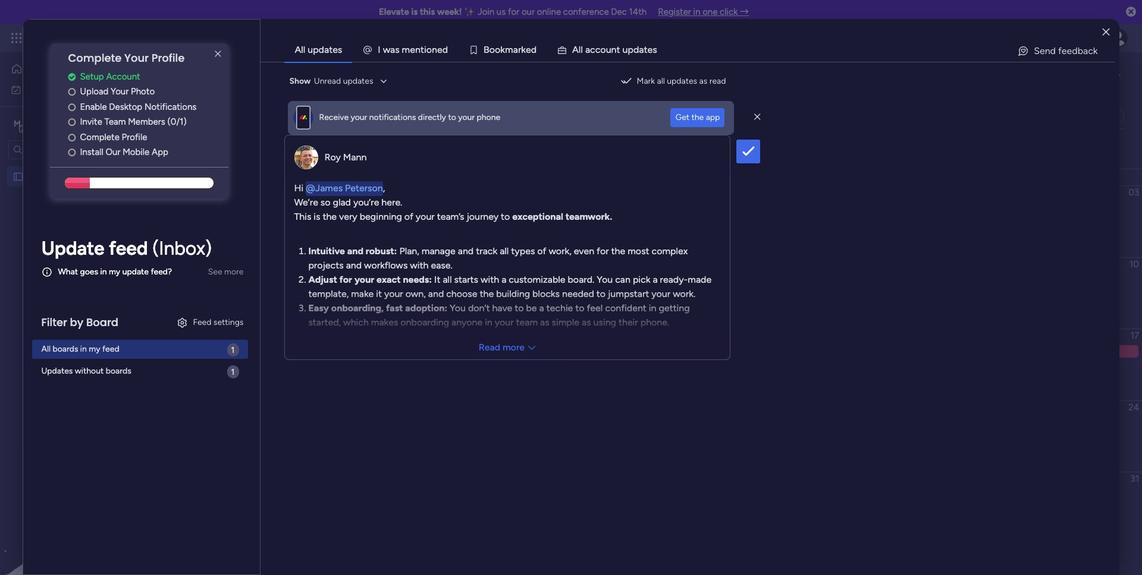 Task type: describe. For each thing, give the bounding box(es) containing it.
send feedback
[[1034, 45, 1098, 57]]

see plans button
[[192, 29, 249, 47]]

1 u from the left
[[606, 44, 611, 55]]

peterson
[[345, 182, 383, 194]]

settings
[[214, 318, 244, 328]]

more
[[559, 89, 578, 99]]

kanban button
[[376, 107, 422, 126]]

your right where
[[488, 90, 504, 100]]

workspace image
[[11, 118, 23, 131]]

w
[[383, 44, 390, 55]]

feed?
[[151, 267, 172, 277]]

test inside list box
[[28, 172, 44, 182]]

all for all updates
[[295, 44, 305, 55]]

lottie animation element
[[0, 456, 152, 576]]

james peterson image
[[1109, 29, 1128, 48]]

project.
[[258, 90, 287, 100]]

phone
[[477, 112, 500, 123]]

a
[[572, 44, 579, 55]]

can
[[615, 274, 631, 285]]

all for starts
[[443, 274, 452, 285]]

complete for complete profile
[[80, 132, 120, 143]]

Search field
[[352, 140, 388, 157]]

2 c from the left
[[595, 44, 601, 55]]

with inside the plan, manage and track all types of work, even for the most complex projects and workflows with ease.
[[410, 260, 429, 271]]

invite
[[80, 117, 102, 128]]

for inside the plan, manage and track all types of work, even for the most complex projects and workflows with ease.
[[597, 245, 609, 257]]

glad
[[333, 197, 351, 208]]

3 e from the left
[[526, 44, 531, 55]]

more for read more
[[503, 342, 525, 353]]

in right goes
[[100, 267, 107, 277]]

hi
[[294, 182, 304, 194]]

all for all boards in my feed
[[41, 345, 51, 355]]

check circle image
[[68, 72, 76, 81]]

gantt
[[256, 111, 278, 121]]

chart button
[[287, 107, 325, 126]]

members
[[128, 117, 165, 128]]

read more button
[[285, 336, 730, 360]]

new
[[185, 143, 202, 154]]

Search in workspace field
[[25, 143, 99, 156]]

main table button
[[180, 107, 247, 126]]

a right b
[[513, 44, 518, 55]]

3 o from the left
[[495, 44, 501, 55]]

feed settings button
[[172, 313, 248, 332]]

and inside it all starts with a customizable board. you can pick a ready-made template, make it your own, and choose the building blocks needed to jumpstart your work.
[[428, 288, 444, 300]]

manage any type of project. assign owners, set timelines and keep track of where your project stands.
[[182, 90, 562, 100]]

2 l from the left
[[581, 44, 583, 55]]

2 t from the left
[[617, 44, 620, 55]]

with inside it all starts with a customizable board. you can pick a ready-made template, make it your own, and choose the building blocks needed to jumpstart your work.
[[481, 274, 499, 285]]

and down intuitive and robust:
[[346, 260, 362, 271]]

your up the make
[[355, 274, 374, 285]]

0 horizontal spatial for
[[340, 274, 352, 285]]

0 vertical spatial track
[[432, 90, 451, 100]]

filter by board
[[41, 315, 118, 330]]

circle o image for install
[[68, 148, 76, 157]]

invite team members (0/1) link
[[68, 116, 229, 129]]

phone.
[[641, 317, 670, 328]]

1 for all boards in my feed
[[231, 346, 235, 356]]

directly
[[418, 112, 446, 123]]

d for i w a s m e n t i o n e d
[[442, 44, 448, 55]]

home button
[[7, 59, 128, 79]]

to inside hi @james peterson , we're so glad you're here. this is the very beginning of your team's journey to exceptional teamwork.
[[501, 211, 510, 222]]

and left keep
[[396, 90, 410, 100]]

install our mobile app
[[80, 147, 168, 158]]

any
[[214, 90, 227, 100]]

main workspace
[[27, 118, 98, 129]]

collapse board header image
[[1112, 112, 1122, 121]]

types
[[511, 245, 535, 257]]

1 horizontal spatial as
[[582, 317, 591, 328]]

b
[[484, 44, 490, 55]]

3 t from the left
[[644, 44, 648, 55]]

see for see more
[[543, 89, 557, 99]]

1 o from the left
[[426, 44, 432, 55]]

board.
[[568, 274, 595, 285]]

team's
[[437, 211, 464, 222]]

Test field
[[178, 61, 222, 88]]

update feed (inbox)
[[41, 237, 212, 260]]

plan,
[[399, 245, 419, 257]]

more for see more
[[224, 267, 244, 277]]

setup
[[80, 71, 104, 82]]

photo
[[131, 86, 155, 97]]

0 vertical spatial for
[[508, 7, 520, 17]]

my for update
[[109, 267, 120, 277]]

monday work management
[[53, 31, 185, 45]]

0 vertical spatial test
[[181, 61, 219, 88]]

0 horizontal spatial as
[[540, 317, 550, 328]]

is inside hi @james peterson , we're so glad you're here. this is the very beginning of your team's journey to exceptional teamwork.
[[314, 211, 320, 222]]

you don't have to be a techie to feel confident in getting started, which makes onboarding anyone in your team as simple as using their phone.
[[308, 303, 690, 328]]

a right pick
[[653, 274, 658, 285]]

main for main workspace
[[27, 118, 48, 129]]

unread
[[314, 76, 341, 86]]

you inside it all starts with a customizable board. you can pick a ready-made template, make it your own, and choose the building blocks needed to jumpstart your work.
[[597, 274, 613, 285]]

work.
[[673, 288, 696, 300]]

0 horizontal spatial profile
[[122, 132, 147, 143]]

makes
[[371, 317, 398, 328]]

exceptional
[[512, 211, 563, 222]]

a l l a c c o u n t u p d a t e s
[[572, 44, 657, 55]]

your down the set
[[351, 112, 367, 123]]

our
[[106, 147, 120, 158]]

owners,
[[316, 90, 345, 100]]

your for profile
[[124, 51, 149, 65]]

us
[[497, 7, 506, 17]]

read more
[[479, 342, 525, 353]]

your up fast
[[384, 288, 403, 300]]

without
[[75, 367, 104, 377]]

complex
[[652, 245, 688, 257]]

of left where
[[453, 90, 461, 100]]

m for a
[[505, 44, 513, 55]]

see more button
[[203, 263, 248, 282]]

0 horizontal spatial dapulse x slim image
[[211, 47, 225, 61]]

needs:
[[403, 274, 432, 285]]

read
[[479, 342, 500, 353]]

all inside the plan, manage and track all types of work, even for the most complex projects and workflows with ease.
[[500, 245, 509, 257]]

close image
[[1103, 28, 1110, 37]]

widget
[[301, 143, 326, 153]]

dec
[[611, 7, 627, 17]]

add view image
[[429, 112, 434, 121]]

see more link
[[541, 89, 579, 101]]

anyone
[[452, 317, 483, 328]]

of right type
[[248, 90, 256, 100]]

mark
[[637, 76, 655, 86]]

invite team members (0/1)
[[80, 117, 187, 128]]

test list box
[[0, 164, 152, 347]]

roy
[[325, 151, 341, 163]]

made
[[688, 274, 712, 285]]

don't
[[468, 303, 490, 314]]

to right the directly
[[448, 112, 456, 123]]

blocks
[[533, 288, 560, 300]]

2 o from the left
[[490, 44, 495, 55]]

lottie animation image
[[0, 456, 152, 576]]

beginning
[[360, 211, 402, 222]]

onboarding
[[401, 317, 449, 328]]

own,
[[406, 288, 426, 300]]

add
[[283, 143, 298, 153]]

of inside the plan, manage and track all types of work, even for the most complex projects and workflows with ease.
[[537, 245, 547, 257]]

calendar button
[[325, 107, 376, 126]]

0 vertical spatial profile
[[152, 51, 185, 65]]

2 k from the left
[[521, 44, 526, 55]]

update
[[122, 267, 149, 277]]

1 vertical spatial boards
[[106, 367, 131, 377]]

work,
[[549, 245, 572, 257]]

i
[[424, 44, 426, 55]]

all updates
[[295, 44, 342, 55]]

building
[[496, 288, 530, 300]]

techie
[[547, 303, 573, 314]]

see for see more
[[208, 267, 222, 277]]

type
[[229, 90, 246, 100]]

in down don't
[[485, 317, 493, 328]]

my work
[[26, 84, 58, 94]]

1 l from the left
[[579, 44, 581, 55]]

4 e from the left
[[648, 44, 653, 55]]

1 n from the left
[[415, 44, 421, 55]]

adoption:
[[405, 303, 448, 314]]

register
[[658, 7, 691, 17]]

receive
[[319, 112, 349, 123]]

in up phone.
[[649, 303, 657, 314]]

✨
[[464, 7, 476, 17]]

the inside the plan, manage and track all types of work, even for the most complex projects and workflows with ease.
[[611, 245, 626, 257]]

the inside button
[[692, 112, 704, 122]]

a up the building
[[502, 274, 507, 285]]

2 e from the left
[[437, 44, 442, 55]]

complete profile link
[[68, 131, 229, 144]]

receive your notifications directly to your phone
[[319, 112, 500, 123]]

register in one click →
[[658, 7, 749, 17]]



Task type: locate. For each thing, give the bounding box(es) containing it.
2 horizontal spatial n
[[611, 44, 617, 55]]

see left more
[[543, 89, 557, 99]]

1 horizontal spatial you
[[597, 274, 613, 285]]

0 horizontal spatial u
[[606, 44, 611, 55]]

o down this at the left of page
[[426, 44, 432, 55]]

1 vertical spatial all
[[500, 245, 509, 257]]

to up the feel on the bottom of page
[[597, 288, 606, 300]]

of right beginning
[[404, 211, 413, 222]]

0 vertical spatial 1
[[231, 346, 235, 356]]

circle o image left install
[[68, 148, 76, 157]]

0 horizontal spatial boards
[[53, 345, 78, 355]]

1 vertical spatial circle o image
[[68, 133, 76, 142]]

2 circle o image from the top
[[68, 133, 76, 142]]

you down choose
[[450, 303, 466, 314]]

circle o image for upload
[[68, 88, 76, 97]]

the inside hi @james peterson , we're so glad you're here. this is the very beginning of your team's journey to exceptional teamwork.
[[323, 211, 337, 222]]

see down (inbox)
[[208, 267, 222, 277]]

circle o image for complete
[[68, 133, 76, 142]]

all for updates
[[657, 76, 665, 86]]

install
[[80, 147, 103, 158]]

upload your photo
[[80, 86, 155, 97]]

public board image
[[12, 171, 24, 182]]

tab list containing all updates
[[285, 38, 1115, 62]]

l right a
[[581, 44, 583, 55]]

0 vertical spatial is
[[411, 7, 418, 17]]

management
[[120, 31, 185, 45]]

0 vertical spatial with
[[410, 260, 429, 271]]

0 vertical spatial complete
[[68, 51, 122, 65]]

0 horizontal spatial d
[[442, 44, 448, 55]]

dapulse x slim image right app
[[754, 112, 761, 122]]

0 horizontal spatial more
[[224, 267, 244, 277]]

complete up setup
[[68, 51, 122, 65]]

1 horizontal spatial boards
[[106, 367, 131, 377]]

1 vertical spatial with
[[481, 274, 499, 285]]

team
[[104, 117, 126, 128]]

work for monday
[[96, 31, 118, 45]]

you inside you don't have to be a techie to feel confident in getting started, which makes onboarding anyone in your team as simple as using their phone.
[[450, 303, 466, 314]]

n left i
[[415, 44, 421, 55]]

as
[[699, 76, 708, 86], [540, 317, 550, 328], [582, 317, 591, 328]]

1 horizontal spatial track
[[476, 245, 498, 257]]

0 vertical spatial circle o image
[[68, 118, 76, 127]]

your up setup account link
[[124, 51, 149, 65]]

be
[[526, 303, 537, 314]]

s right w at the top left of page
[[395, 44, 400, 55]]

0 vertical spatial feed
[[109, 237, 148, 260]]

1 horizontal spatial more
[[503, 342, 525, 353]]

as down the feel on the bottom of page
[[582, 317, 591, 328]]

is left this at the left of page
[[411, 7, 418, 17]]

see for see plans
[[208, 33, 222, 43]]

your left 'phone' on the left of page
[[458, 112, 475, 123]]

template,
[[308, 288, 349, 300]]

n left p
[[611, 44, 617, 55]]

more right read
[[503, 342, 525, 353]]

circle o image inside complete profile link
[[68, 133, 76, 142]]

0 vertical spatial all
[[657, 76, 665, 86]]

for right even
[[597, 245, 609, 257]]

onboarding,
[[331, 303, 384, 314]]

dapulse x slim image
[[211, 47, 225, 61], [754, 112, 761, 122]]

the inside it all starts with a customizable board. you can pick a ready-made template, make it your own, and choose the building blocks needed to jumpstart your work.
[[480, 288, 494, 300]]

1 horizontal spatial test
[[181, 61, 219, 88]]

0 vertical spatial work
[[96, 31, 118, 45]]

2 horizontal spatial for
[[597, 245, 609, 257]]

track inside the plan, manage and track all types of work, even for the most complex projects and workflows with ease.
[[476, 245, 498, 257]]

1 horizontal spatial main
[[199, 111, 217, 121]]

work inside button
[[40, 84, 58, 94]]

3 n from the left
[[611, 44, 617, 55]]

monday
[[53, 31, 94, 45]]

adjust for your exact needs:
[[308, 274, 432, 285]]

see left plans
[[208, 33, 222, 43]]

dapulse x slim image down see plans
[[211, 47, 225, 61]]

circle o image for invite
[[68, 118, 76, 127]]

1 m from the left
[[402, 44, 410, 55]]

s right p
[[653, 44, 657, 55]]

0 horizontal spatial you
[[450, 303, 466, 314]]

1 horizontal spatial t
[[617, 44, 620, 55]]

you're
[[353, 197, 379, 208]]

e left i
[[410, 44, 415, 55]]

even
[[574, 245, 594, 257]]

have
[[492, 303, 512, 314]]

all right mark
[[657, 76, 665, 86]]

e right p
[[648, 44, 653, 55]]

online
[[537, 7, 561, 17]]

0 horizontal spatial t
[[421, 44, 424, 55]]

d right r
[[531, 44, 537, 55]]

your down ready-
[[652, 288, 671, 300]]

work for my
[[40, 84, 58, 94]]

d up mark
[[634, 44, 639, 55]]

tab list
[[285, 38, 1115, 62]]

calendar
[[334, 111, 367, 121]]

0 vertical spatial boards
[[53, 345, 78, 355]]

of left work, at top
[[537, 245, 547, 257]]

intuitive
[[308, 245, 345, 257]]

show
[[289, 76, 311, 86]]

circle o image
[[68, 88, 76, 97], [68, 103, 76, 112], [68, 148, 76, 157]]

0 horizontal spatial s
[[395, 44, 400, 55]]

3 d from the left
[[634, 44, 639, 55]]

1 horizontal spatial dapulse x slim image
[[754, 112, 761, 122]]

e
[[410, 44, 415, 55], [437, 44, 442, 55], [526, 44, 531, 55], [648, 44, 653, 55]]

2 vertical spatial circle o image
[[68, 148, 76, 157]]

1 vertical spatial more
[[503, 342, 525, 353]]

more inside button
[[224, 267, 244, 277]]

complete up install
[[80, 132, 120, 143]]

circle o image inside install our mobile app link
[[68, 148, 76, 157]]

1 s from the left
[[395, 44, 400, 55]]

updates left read
[[667, 76, 697, 86]]

track down journey
[[476, 245, 498, 257]]

2 1 from the top
[[231, 368, 235, 378]]

your down have
[[495, 317, 514, 328]]

mark all updates as read
[[637, 76, 726, 86]]

14th
[[629, 7, 647, 17]]

0 horizontal spatial all
[[41, 345, 51, 355]]

ease.
[[431, 260, 453, 271]]

@james peterson link
[[306, 180, 383, 196]]

the down so
[[323, 211, 337, 222]]

1 vertical spatial for
[[597, 245, 609, 257]]

1 for updates without boards
[[231, 368, 235, 378]]

as inside button
[[699, 76, 708, 86]]

2 vertical spatial for
[[340, 274, 352, 285]]

complete your profile
[[68, 51, 185, 65]]

1 vertical spatial 1
[[231, 368, 235, 378]]

0 horizontal spatial work
[[40, 84, 58, 94]]

1 vertical spatial work
[[40, 84, 58, 94]]

send
[[1034, 45, 1056, 57]]

2 s from the left
[[653, 44, 657, 55]]

show board description image
[[228, 69, 242, 81]]

1 horizontal spatial n
[[432, 44, 437, 55]]

d
[[442, 44, 448, 55], [531, 44, 537, 55], [634, 44, 639, 55]]

0 vertical spatial my
[[109, 267, 120, 277]]

a right a
[[585, 44, 590, 55]]

0 vertical spatial more
[[224, 267, 244, 277]]

notifications
[[369, 112, 416, 123]]

jumpstart
[[608, 288, 649, 300]]

updates without boards
[[41, 367, 131, 377]]

their
[[619, 317, 638, 328]]

1 circle o image from the top
[[68, 88, 76, 97]]

0 vertical spatial dapulse x slim image
[[211, 47, 225, 61]]

of
[[248, 90, 256, 100], [453, 90, 461, 100], [404, 211, 413, 222], [537, 245, 547, 257]]

0 horizontal spatial m
[[402, 44, 410, 55]]

work
[[96, 31, 118, 45], [40, 84, 58, 94]]

2 horizontal spatial all
[[657, 76, 665, 86]]

a right i
[[390, 44, 395, 55]]

most
[[628, 245, 649, 257]]

with down the plan, manage and track all types of work, even for the most complex projects and workflows with ease.
[[481, 274, 499, 285]]

0 vertical spatial see
[[208, 33, 222, 43]]

app
[[152, 147, 168, 158]]

mann
[[343, 151, 367, 163]]

in up 'updates without boards'
[[80, 345, 87, 355]]

1 d from the left
[[442, 44, 448, 55]]

e right i
[[437, 44, 442, 55]]

track
[[432, 90, 451, 100], [476, 245, 498, 257]]

keep
[[412, 90, 430, 100]]

1 horizontal spatial d
[[531, 44, 537, 55]]

1 horizontal spatial work
[[96, 31, 118, 45]]

2 circle o image from the top
[[68, 103, 76, 112]]

circle o image inside invite team members (0/1) link
[[68, 118, 76, 127]]

1 horizontal spatial k
[[521, 44, 526, 55]]

and left robust:
[[347, 245, 363, 257]]

d for a l l a c c o u n t u p d a t e s
[[634, 44, 639, 55]]

main inside main table button
[[199, 111, 217, 121]]

for
[[508, 7, 520, 17], [597, 245, 609, 257], [340, 274, 352, 285]]

main for main table
[[199, 111, 217, 121]]

your inside hi @james peterson , we're so glad you're here. this is the very beginning of your team's journey to exceptional teamwork.
[[416, 211, 435, 222]]

2 horizontal spatial updates
[[667, 76, 697, 86]]

0 horizontal spatial track
[[432, 90, 451, 100]]

project
[[506, 90, 533, 100]]

setup account
[[80, 71, 140, 82]]

of inside hi @james peterson , we're so glad you're here. this is the very beginning of your team's journey to exceptional teamwork.
[[404, 211, 413, 222]]

option
[[0, 166, 152, 168]]

1 1 from the top
[[231, 346, 235, 356]]

n right i
[[432, 44, 437, 55]]

all inside button
[[657, 76, 665, 86]]

journey
[[467, 211, 499, 222]]

circle o image inside "upload your photo" link
[[68, 88, 76, 97]]

feed down board
[[102, 345, 119, 355]]

updates up unread
[[308, 44, 342, 55]]

m left r
[[505, 44, 513, 55]]

0 vertical spatial your
[[124, 51, 149, 65]]

teamwork.
[[566, 211, 612, 222]]

circle o image down check circle icon
[[68, 88, 76, 97]]

for up the make
[[340, 274, 352, 285]]

track right keep
[[432, 90, 451, 100]]

as right team
[[540, 317, 550, 328]]

d right i
[[442, 44, 448, 55]]

as left read
[[699, 76, 708, 86]]

1 vertical spatial you
[[450, 303, 466, 314]]

boards right without
[[106, 367, 131, 377]]

chart
[[295, 111, 316, 121]]

and down it
[[428, 288, 444, 300]]

1 vertical spatial complete
[[80, 132, 120, 143]]

3 circle o image from the top
[[68, 148, 76, 157]]

t
[[421, 44, 424, 55], [617, 44, 620, 55], [644, 44, 648, 55]]

0 vertical spatial all
[[295, 44, 305, 55]]

circle o image for enable
[[68, 103, 76, 112]]

2 horizontal spatial as
[[699, 76, 708, 86]]

c
[[590, 44, 595, 55], [595, 44, 601, 55]]

select product image
[[11, 32, 23, 44]]

1 horizontal spatial u
[[623, 44, 628, 55]]

you
[[597, 274, 613, 285], [450, 303, 466, 314]]

1 vertical spatial see
[[543, 89, 557, 99]]

0 horizontal spatial my
[[89, 345, 100, 355]]

mon
[[219, 171, 237, 182]]

get the app
[[676, 112, 720, 122]]

circle o image left invite
[[68, 118, 76, 127]]

your for photo
[[111, 86, 129, 97]]

fast
[[386, 303, 403, 314]]

intuitive and robust:
[[308, 245, 397, 257]]

all
[[657, 76, 665, 86], [500, 245, 509, 257], [443, 274, 452, 285]]

1 horizontal spatial is
[[411, 7, 418, 17]]

you left can
[[597, 274, 613, 285]]

1 horizontal spatial for
[[508, 7, 520, 17]]

1 vertical spatial my
[[89, 345, 100, 355]]

1 vertical spatial circle o image
[[68, 103, 76, 112]]

1 vertical spatial all
[[41, 345, 51, 355]]

all inside it all starts with a customizable board. you can pick a ready-made template, make it your own, and choose the building blocks needed to jumpstart your work.
[[443, 274, 452, 285]]

getting
[[659, 303, 690, 314]]

enable desktop notifications
[[80, 102, 197, 112]]

updates for show
[[343, 76, 373, 86]]

0 horizontal spatial all
[[443, 274, 452, 285]]

new project
[[185, 143, 231, 154]]

complete for complete your profile
[[68, 51, 122, 65]]

for right "us"
[[508, 7, 520, 17]]

and right manage
[[458, 245, 474, 257]]

1 horizontal spatial m
[[505, 44, 513, 55]]

1 vertical spatial dapulse x slim image
[[754, 112, 761, 122]]

a inside you don't have to be a techie to feel confident in getting started, which makes onboarding anyone in your team as simple as using their phone.
[[539, 303, 544, 314]]

a
[[390, 44, 395, 55], [513, 44, 518, 55], [585, 44, 590, 55], [639, 44, 644, 55], [502, 274, 507, 285], [653, 274, 658, 285], [539, 303, 544, 314]]

e right r
[[526, 44, 531, 55]]

0 vertical spatial you
[[597, 274, 613, 285]]

to
[[448, 112, 456, 123], [501, 211, 510, 222], [597, 288, 606, 300], [515, 303, 524, 314], [576, 303, 585, 314]]

manage
[[182, 90, 212, 100]]

my for feed
[[89, 345, 100, 355]]

m for e
[[402, 44, 410, 55]]

the up don't
[[480, 288, 494, 300]]

1 vertical spatial profile
[[122, 132, 147, 143]]

1 horizontal spatial updates
[[343, 76, 373, 86]]

t right p
[[644, 44, 648, 55]]

to left "be" at the bottom left of the page
[[515, 303, 524, 314]]

1 vertical spatial your
[[111, 86, 129, 97]]

with up "needs:"
[[410, 260, 429, 271]]

all right it
[[443, 274, 452, 285]]

profile
[[152, 51, 185, 65], [122, 132, 147, 143]]

all up show
[[295, 44, 305, 55]]

a right p
[[639, 44, 644, 55]]

1 k from the left
[[501, 44, 505, 55]]

1 horizontal spatial with
[[481, 274, 499, 285]]

circle o image
[[68, 118, 76, 127], [68, 133, 76, 142]]

1 circle o image from the top
[[68, 118, 76, 127]]

your inside you don't have to be a techie to feel confident in getting started, which makes onboarding anyone in your team as simple as using their phone.
[[495, 317, 514, 328]]

0 horizontal spatial updates
[[308, 44, 342, 55]]

2 n from the left
[[432, 44, 437, 55]]

a right "be" at the bottom left of the page
[[539, 303, 544, 314]]

main inside workspace selection 'element'
[[27, 118, 48, 129]]

new project button
[[180, 139, 236, 158]]

to down needed
[[576, 303, 585, 314]]

project
[[205, 143, 231, 154]]

v2 search image
[[343, 142, 352, 155]]

workflows
[[364, 260, 408, 271]]

0 horizontal spatial with
[[410, 260, 429, 271]]

1 vertical spatial feed
[[102, 345, 119, 355]]

2 horizontal spatial d
[[634, 44, 639, 55]]

0 horizontal spatial main
[[27, 118, 48, 129]]

what
[[58, 267, 78, 277]]

to inside it all starts with a customizable board. you can pick a ready-made template, make it your own, and choose the building blocks needed to jumpstart your work.
[[597, 288, 606, 300]]

needed
[[562, 288, 594, 300]]

m left i
[[402, 44, 410, 55]]

o right b
[[495, 44, 501, 55]]

0 horizontal spatial test
[[28, 172, 44, 182]]

updates for mark
[[667, 76, 697, 86]]

2 u from the left
[[623, 44, 628, 55]]

test up manage
[[181, 61, 219, 88]]

the right get
[[692, 112, 704, 122]]

to right journey
[[501, 211, 510, 222]]

circle o image inside enable desktop notifications link
[[68, 103, 76, 112]]

1 t from the left
[[421, 44, 424, 55]]

circle o image up workspace
[[68, 103, 76, 112]]

workspace
[[51, 118, 98, 129]]

work right my
[[40, 84, 58, 94]]

in left one
[[694, 7, 701, 17]]

main
[[199, 111, 217, 121], [27, 118, 48, 129]]

workspace selection element
[[11, 117, 99, 132]]

apps image
[[1012, 32, 1024, 44]]

this
[[294, 211, 311, 222]]

o left p
[[601, 44, 606, 55]]

o
[[426, 44, 432, 55], [490, 44, 495, 55], [495, 44, 501, 55], [601, 44, 606, 55]]

enable desktop notifications link
[[68, 100, 229, 114]]

board
[[86, 315, 118, 330]]

more inside button
[[503, 342, 525, 353]]

1 horizontal spatial all
[[295, 44, 305, 55]]

1 horizontal spatial all
[[500, 245, 509, 257]]

1 vertical spatial test
[[28, 172, 44, 182]]

1 horizontal spatial my
[[109, 267, 120, 277]]

1 horizontal spatial profile
[[152, 51, 185, 65]]

→
[[740, 7, 749, 17]]

feed up update
[[109, 237, 148, 260]]

my up without
[[89, 345, 100, 355]]

add to favorites image
[[248, 69, 260, 81]]

is right this
[[314, 211, 320, 222]]

2 d from the left
[[531, 44, 537, 55]]

our
[[522, 7, 535, 17]]

0 horizontal spatial n
[[415, 44, 421, 55]]

@james
[[306, 182, 343, 194]]

l down conference
[[579, 44, 581, 55]]

2 m from the left
[[505, 44, 513, 55]]

1 c from the left
[[590, 44, 595, 55]]

o left r
[[490, 44, 495, 55]]

choose
[[446, 288, 478, 300]]

2 horizontal spatial t
[[644, 44, 648, 55]]

main left table
[[199, 111, 217, 121]]

4 o from the left
[[601, 44, 606, 55]]

u down "dec"
[[623, 44, 628, 55]]

feedback
[[1058, 45, 1098, 57]]

more up settings
[[224, 267, 244, 277]]

i w a s m e n t i o n e d
[[378, 44, 448, 55]]

1 vertical spatial is
[[314, 211, 320, 222]]

1 e from the left
[[410, 44, 415, 55]]

gantt button
[[247, 107, 287, 126]]

make
[[351, 288, 374, 300]]

test right public board icon
[[28, 172, 44, 182]]

2 vertical spatial see
[[208, 267, 222, 277]]

1 horizontal spatial s
[[653, 44, 657, 55]]

complete profile
[[80, 132, 147, 143]]

all up updates
[[41, 345, 51, 355]]

0 horizontal spatial k
[[501, 44, 505, 55]]

2 vertical spatial all
[[443, 274, 452, 285]]

0 horizontal spatial is
[[314, 211, 320, 222]]

updates inside button
[[667, 76, 697, 86]]

1 vertical spatial track
[[476, 245, 498, 257]]

updates up the set
[[343, 76, 373, 86]]



Task type: vqa. For each thing, say whether or not it's contained in the screenshot.
Help
no



